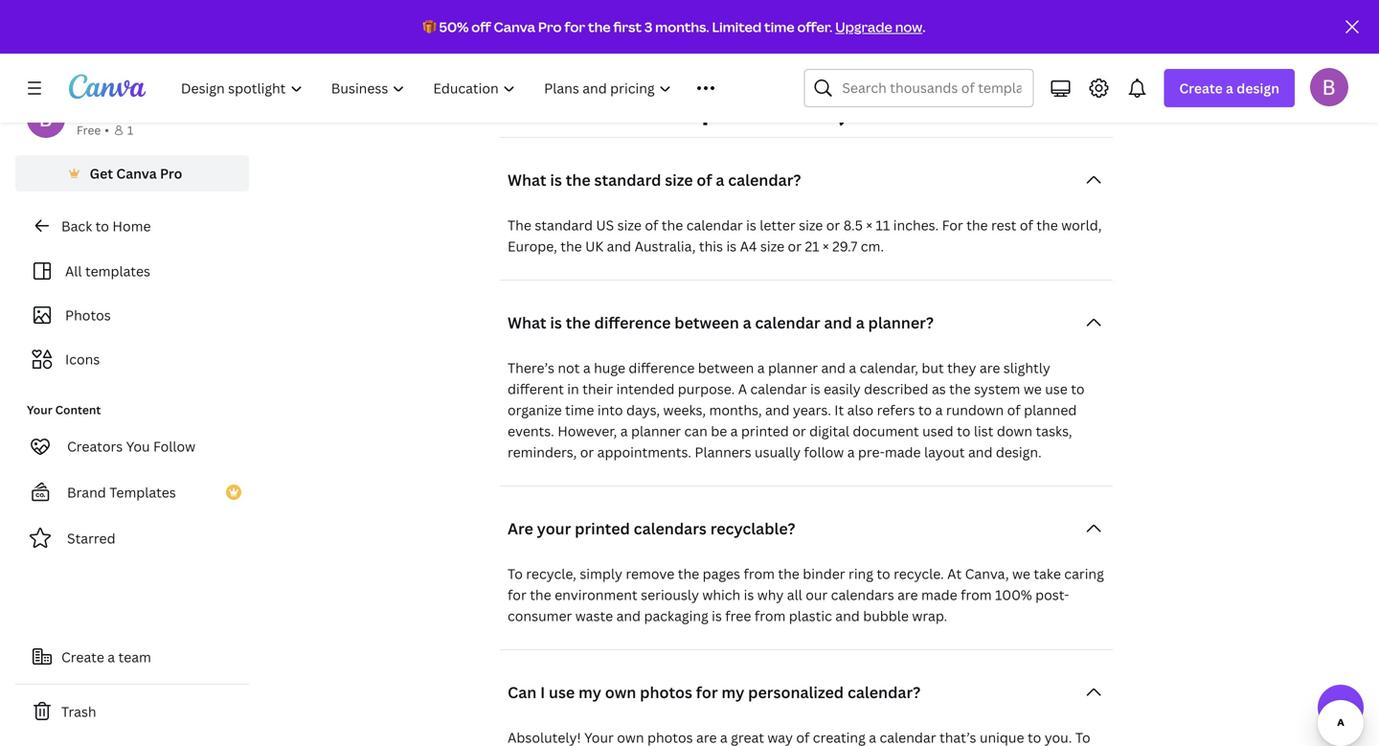 Task type: describe. For each thing, give the bounding box(es) containing it.
environment
[[555, 586, 638, 604]]

are inside there's not a huge difference between a planner and a calendar, but they are slightly different in their intended purpose. a calendar is easily described as the system we use to organize time into days, weeks, months, and years. it also refers to a rundown of planned events. however, a planner can be a printed or digital document used to list down tasks, reminders, or appointments. planners usually follow a pre-made layout and design.
[[980, 359, 1000, 377]]

own
[[605, 682, 636, 703]]

a down into
[[620, 422, 628, 440]]

1 horizontal spatial time
[[764, 18, 795, 36]]

inches.
[[893, 216, 939, 234]]

at
[[947, 565, 962, 583]]

canva inside get canva pro button
[[116, 164, 157, 182]]

described
[[864, 380, 929, 398]]

use inside dropdown button
[[549, 682, 575, 703]]

it
[[835, 401, 844, 419]]

this
[[699, 237, 723, 255]]

in
[[567, 380, 579, 398]]

made inside to recycle, simply remove the pages from the binder ring to recycle. at canva, we take caring for the environment seriously which is why all our calendars are made from 100% post- consumer waste and packaging is free from plastic and bubble wrap.
[[921, 586, 958, 604]]

what for what is the standard size of a calendar?
[[508, 170, 547, 190]]

is up a4
[[746, 216, 757, 234]]

the left uk
[[561, 237, 582, 255]]

starred
[[67, 529, 116, 547]]

to up used
[[918, 401, 932, 419]]

use inside there's not a huge difference between a planner and a calendar, but they are slightly different in their intended purpose. a calendar is easily described as the system we use to organize time into days, weeks, months, and years. it also refers to a rundown of planned events. however, a planner can be a printed or digital document used to list down tasks, reminders, or appointments. planners usually follow a pre-made layout and design.
[[1045, 380, 1068, 398]]

brand templates link
[[15, 473, 249, 512]]

easily
[[824, 380, 861, 398]]

slightly
[[1004, 359, 1051, 377]]

to recycle, simply remove the pages from the binder ring to recycle. at canva, we take caring for the environment seriously which is why all our calendars are made from 100% post- consumer waste and packaging is free from plastic and bubble wrap.
[[508, 565, 1104, 625]]

binder
[[803, 565, 845, 583]]

brand templates
[[67, 483, 176, 501]]

planners
[[695, 443, 752, 461]]

get canva pro button
[[15, 155, 249, 192]]

get
[[90, 164, 113, 182]]

29.7
[[832, 237, 858, 255]]

list
[[974, 422, 994, 440]]

rest
[[991, 216, 1017, 234]]

the up consumer
[[530, 586, 551, 604]]

home
[[112, 217, 151, 235]]

a left planner?
[[856, 312, 865, 333]]

of inside dropdown button
[[697, 170, 712, 190]]

the standard us size of the calendar is letter size or 8.5 × 11 inches. for the rest of the world, europe, the uk and australia, this is a4 size or 21 × 29.7 cm.
[[508, 216, 1102, 255]]

of up australia,
[[645, 216, 658, 234]]

or down years.
[[792, 422, 806, 440]]

and down list
[[968, 443, 993, 461]]

starred link
[[15, 519, 249, 557]]

creators you follow
[[67, 437, 195, 455]]

organize
[[508, 401, 562, 419]]

a down as
[[935, 401, 943, 419]]

they
[[947, 359, 977, 377]]

we inside there's not a huge difference between a planner and a calendar, but they are slightly different in their intended purpose. a calendar is easily described as the system we use to organize time into days, weeks, months, and years. it also refers to a rundown of planned events. however, a planner can be a printed or digital document used to list down tasks, reminders, or appointments. planners usually follow a pre-made layout and design.
[[1024, 380, 1042, 398]]

is left why at the bottom
[[744, 586, 754, 604]]

a right be
[[731, 422, 738, 440]]

the inside what is the standard size of a calendar? dropdown button
[[566, 170, 591, 190]]

time inside there's not a huge difference between a planner and a calendar, but they are slightly different in their intended purpose. a calendar is easily described as the system we use to organize time into days, weeks, months, and years. it also refers to a rundown of planned events. however, a planner can be a printed or digital document used to list down tasks, reminders, or appointments. planners usually follow a pre-made layout and design.
[[565, 401, 594, 419]]

for inside dropdown button
[[696, 682, 718, 703]]

templates
[[85, 262, 150, 280]]

letter
[[760, 216, 796, 234]]

and up easily
[[821, 359, 846, 377]]

refers
[[877, 401, 915, 419]]

or left 8.5
[[826, 216, 840, 234]]

are your printed calendars recyclable? button
[[500, 510, 1113, 548]]

days,
[[626, 401, 660, 419]]

50%
[[439, 18, 469, 36]]

to
[[508, 565, 523, 583]]

free
[[77, 122, 101, 138]]

of inside there's not a huge difference between a planner and a calendar, but they are slightly different in their intended purpose. a calendar is easily described as the system we use to organize time into days, weeks, months, and years. it also refers to a rundown of planned events. however, a planner can be a printed or digital document used to list down tasks, reminders, or appointments. planners usually follow a pre-made layout and design.
[[1007, 401, 1021, 419]]

and right plastic
[[836, 607, 860, 625]]

system
[[974, 380, 1021, 398]]

calendar,
[[860, 359, 919, 377]]

there's
[[508, 359, 555, 377]]

to left list
[[957, 422, 971, 440]]

1 horizontal spatial for
[[565, 18, 585, 36]]

upgrade now button
[[835, 18, 923, 36]]

take
[[1034, 565, 1061, 583]]

years.
[[793, 401, 831, 419]]

is left a4
[[726, 237, 737, 255]]

what is the standard size of a calendar?
[[508, 170, 801, 190]]

calendar for is
[[686, 216, 743, 234]]

templates
[[109, 483, 176, 501]]

your for your questions, answered
[[612, 88, 683, 130]]

us
[[596, 216, 614, 234]]

size up 21
[[799, 216, 823, 234]]

of right rest
[[1020, 216, 1033, 234]]

and inside the standard us size of the calendar is letter size or 8.5 × 11 inches. for the rest of the world, europe, the uk and australia, this is a4 size or 21 × 29.7 cm.
[[607, 237, 631, 255]]

team
[[118, 648, 151, 666]]

seriously
[[641, 586, 699, 604]]

months,
[[709, 401, 762, 419]]

waste
[[575, 607, 613, 625]]

and left years.
[[765, 401, 790, 419]]

the left first
[[588, 18, 611, 36]]

their
[[583, 380, 613, 398]]

follow
[[153, 437, 195, 455]]

pages
[[703, 565, 740, 583]]

huge
[[594, 359, 625, 377]]

pre-
[[858, 443, 885, 461]]

different
[[508, 380, 564, 398]]

3
[[645, 18, 653, 36]]

personalized
[[748, 682, 844, 703]]

for inside to recycle, simply remove the pages from the binder ring to recycle. at canva, we take caring for the environment seriously which is why all our calendars are made from 100% post- consumer waste and packaging is free from plastic and bubble wrap.
[[508, 586, 527, 604]]

for
[[942, 216, 963, 234]]

bubble
[[863, 607, 909, 625]]

are
[[508, 518, 533, 539]]

1 my from the left
[[579, 682, 602, 703]]

recycle,
[[526, 565, 577, 583]]

recyclable?
[[710, 518, 796, 539]]

0 vertical spatial from
[[744, 565, 775, 583]]

the left 'world,'
[[1037, 216, 1058, 234]]

what for what is the difference between a calendar and a planner?
[[508, 312, 547, 333]]

Search search field
[[842, 70, 1021, 106]]

what is the difference between a calendar and a planner?
[[508, 312, 934, 333]]

design
[[1237, 79, 1280, 97]]

i
[[540, 682, 545, 703]]

can
[[508, 682, 537, 703]]

uk
[[585, 237, 604, 255]]

all templates
[[65, 262, 150, 280]]

a left "design"
[[1226, 79, 1234, 97]]

or down however,
[[580, 443, 594, 461]]

which
[[702, 586, 741, 604]]

world,
[[1062, 216, 1102, 234]]

1
[[127, 122, 133, 138]]

icons link
[[27, 341, 238, 377]]

standard inside the standard us size of the calendar is letter size or 8.5 × 11 inches. for the rest of the world, europe, the uk and australia, this is a4 size or 21 × 29.7 cm.
[[535, 216, 593, 234]]

the up seriously
[[678, 565, 699, 583]]

a inside button
[[108, 648, 115, 666]]

11
[[876, 216, 890, 234]]

2 my from the left
[[722, 682, 745, 703]]

are inside to recycle, simply remove the pages from the binder ring to recycle. at canva, we take caring for the environment seriously which is why all our calendars are made from 100% post- consumer waste and packaging is free from plastic and bubble wrap.
[[898, 586, 918, 604]]

planner?
[[868, 312, 934, 333]]

a inside dropdown button
[[716, 170, 725, 190]]

bob builder image
[[1310, 68, 1349, 106]]

0 vertical spatial pro
[[538, 18, 562, 36]]

first
[[613, 18, 642, 36]]

a left pre-
[[847, 443, 855, 461]]

is left free at right
[[712, 607, 722, 625]]

wrap.
[[912, 607, 947, 625]]

standard inside dropdown button
[[594, 170, 661, 190]]

is inside dropdown button
[[550, 170, 562, 190]]

can
[[684, 422, 708, 440]]

content
[[55, 402, 101, 418]]

0 vertical spatial canva
[[494, 18, 535, 36]]

all
[[787, 586, 802, 604]]

document
[[853, 422, 919, 440]]



Task type: locate. For each thing, give the bounding box(es) containing it.
1 horizontal spatial calendar?
[[848, 682, 921, 703]]

1 vertical spatial we
[[1012, 565, 1031, 583]]

printed up simply
[[575, 518, 630, 539]]

follow
[[804, 443, 844, 461]]

the inside what is the difference between a calendar and a planner? dropdown button
[[566, 312, 591, 333]]

calendar for and
[[755, 312, 821, 333]]

recycle.
[[894, 565, 944, 583]]

1 vertical spatial calendar?
[[848, 682, 921, 703]]

None search field
[[804, 69, 1034, 107]]

are up system
[[980, 359, 1000, 377]]

calendars down ring
[[831, 586, 894, 604]]

get canva pro
[[90, 164, 182, 182]]

a left team
[[108, 648, 115, 666]]

0 vertical spatial we
[[1024, 380, 1042, 398]]

1 vertical spatial create
[[61, 648, 104, 666]]

calendar inside dropdown button
[[755, 312, 821, 333]]

create inside dropdown button
[[1180, 79, 1223, 97]]

for down 'to'
[[508, 586, 527, 604]]

there's not a huge difference between a planner and a calendar, but they are slightly different in their intended purpose. a calendar is easily described as the system we use to organize time into days, weeks, months, and years. it also refers to a rundown of planned events. however, a planner can be a printed or digital document used to list down tasks, reminders, or appointments. planners usually follow a pre-made layout and design.
[[508, 359, 1085, 461]]

to inside back to home link
[[95, 217, 109, 235]]

and
[[607, 237, 631, 255], [824, 312, 852, 333], [821, 359, 846, 377], [765, 401, 790, 419], [968, 443, 993, 461], [616, 607, 641, 625], [836, 607, 860, 625]]

1 horizontal spatial your
[[612, 88, 683, 130]]

0 vertical spatial made
[[885, 443, 921, 461]]

is inside there's not a huge difference between a planner and a calendar, but they are slightly different in their intended purpose. a calendar is easily described as the system we use to organize time into days, weeks, months, and years. it also refers to a rundown of planned events. however, a planner can be a printed or digital document used to list down tasks, reminders, or appointments. planners usually follow a pre-made layout and design.
[[810, 380, 821, 398]]

usually
[[755, 443, 801, 461]]

made down document
[[885, 443, 921, 461]]

1 vertical spatial calendar
[[755, 312, 821, 333]]

calendar up this
[[686, 216, 743, 234]]

2 vertical spatial calendar
[[751, 380, 807, 398]]

1 vertical spatial between
[[698, 359, 754, 377]]

what is the standard size of a calendar? button
[[500, 161, 1113, 199]]

1 vertical spatial pro
[[160, 164, 182, 182]]

as
[[932, 380, 946, 398]]

pro inside button
[[160, 164, 182, 182]]

calendar inside there's not a huge difference between a planner and a calendar, but they are slightly different in their intended purpose. a calendar is easily described as the system we use to organize time into days, weeks, months, and years. it also refers to a rundown of planned events. however, a planner can be a printed or digital document used to list down tasks, reminders, or appointments. planners usually follow a pre-made layout and design.
[[751, 380, 807, 398]]

create left "design"
[[1180, 79, 1223, 97]]

australia,
[[635, 237, 696, 255]]

the up australia,
[[662, 216, 683, 234]]

planner
[[768, 359, 818, 377], [631, 422, 681, 440]]

we
[[1024, 380, 1042, 398], [1012, 565, 1031, 583]]

made up wrap.
[[921, 586, 958, 604]]

100%
[[995, 586, 1032, 604]]

create left team
[[61, 648, 104, 666]]

1 vertical spatial are
[[898, 586, 918, 604]]

1 horizontal spatial calendars
[[831, 586, 894, 604]]

1 horizontal spatial standard
[[594, 170, 661, 190]]

0 vertical spatial create
[[1180, 79, 1223, 97]]

rundown
[[946, 401, 1004, 419]]

size right us
[[618, 216, 642, 234]]

pro right off on the left of the page
[[538, 18, 562, 36]]

the
[[588, 18, 611, 36], [566, 170, 591, 190], [662, 216, 683, 234], [967, 216, 988, 234], [1037, 216, 1058, 234], [561, 237, 582, 255], [566, 312, 591, 333], [949, 380, 971, 398], [678, 565, 699, 583], [778, 565, 800, 583], [530, 586, 551, 604]]

0 horizontal spatial printed
[[575, 518, 630, 539]]

and left planner?
[[824, 312, 852, 333]]

time down in
[[565, 401, 594, 419]]

1 vertical spatial what
[[508, 312, 547, 333]]

between inside there's not a huge difference between a planner and a calendar, but they are slightly different in their intended purpose. a calendar is easily described as the system we use to organize time into days, weeks, months, and years. it also refers to a rundown of planned events. however, a planner can be a printed or digital document used to list down tasks, reminders, or appointments. planners usually follow a pre-made layout and design.
[[698, 359, 754, 377]]

between up purpose. on the bottom of page
[[675, 312, 739, 333]]

× left the 11
[[866, 216, 873, 234]]

are down recycle.
[[898, 586, 918, 604]]

what
[[508, 170, 547, 190], [508, 312, 547, 333]]

my left personalized on the right
[[722, 682, 745, 703]]

creators you follow link
[[15, 427, 249, 466]]

the up all
[[778, 565, 800, 583]]

0 vertical spatial for
[[565, 18, 585, 36]]

0 horizontal spatial create
[[61, 648, 104, 666]]

back
[[61, 217, 92, 235]]

canva,
[[965, 565, 1009, 583]]

why
[[757, 586, 784, 604]]

photos
[[640, 682, 693, 703]]

0 horizontal spatial ×
[[823, 237, 829, 255]]

of up this
[[697, 170, 712, 190]]

the
[[508, 216, 532, 234]]

calendar down 21
[[755, 312, 821, 333]]

reminders,
[[508, 443, 577, 461]]

calendars
[[634, 518, 707, 539], [831, 586, 894, 604]]

a
[[738, 380, 747, 398]]

planner up years.
[[768, 359, 818, 377]]

create a team
[[61, 648, 151, 666]]

0 vertical spatial your
[[612, 88, 683, 130]]

weeks,
[[663, 401, 706, 419]]

printed inside dropdown button
[[575, 518, 630, 539]]

pro up back to home link
[[160, 164, 182, 182]]

difference up intended
[[629, 359, 695, 377]]

brand
[[67, 483, 106, 501]]

the right for
[[967, 216, 988, 234]]

0 horizontal spatial planner
[[631, 422, 681, 440]]

can i use my own photos for my personalized calendar?
[[508, 682, 921, 703]]

from up why at the bottom
[[744, 565, 775, 583]]

a up this
[[716, 170, 725, 190]]

your
[[537, 518, 571, 539]]

or left 21
[[788, 237, 802, 255]]

free
[[725, 607, 751, 625]]

calendar? inside what is the standard size of a calendar? dropdown button
[[728, 170, 801, 190]]

1 horizontal spatial canva
[[494, 18, 535, 36]]

0 vertical spatial use
[[1045, 380, 1068, 398]]

purpose.
[[678, 380, 735, 398]]

2 what from the top
[[508, 312, 547, 333]]

your questions, answered
[[612, 88, 1001, 130]]

all templates link
[[27, 253, 238, 289]]

can i use my own photos for my personalized calendar? button
[[500, 673, 1113, 712]]

what is the difference between a calendar and a planner? button
[[500, 304, 1113, 342]]

difference up huge in the left of the page
[[594, 312, 671, 333]]

0 horizontal spatial are
[[898, 586, 918, 604]]

use up 'planned'
[[1045, 380, 1068, 398]]

0 horizontal spatial time
[[565, 401, 594, 419]]

calendars up remove
[[634, 518, 707, 539]]

we up 100%
[[1012, 565, 1031, 583]]

canva right off on the left of the page
[[494, 18, 535, 36]]

0 horizontal spatial calendars
[[634, 518, 707, 539]]

calendar inside the standard us size of the calendar is letter size or 8.5 × 11 inches. for the rest of the world, europe, the uk and australia, this is a4 size or 21 × 29.7 cm.
[[686, 216, 743, 234]]

difference inside there's not a huge difference between a planner and a calendar, but they are slightly different in their intended purpose. a calendar is easily described as the system we use to organize time into days, weeks, months, and years. it also refers to a rundown of planned events. however, a planner can be a printed or digital document used to list down tasks, reminders, or appointments. planners usually follow a pre-made layout and design.
[[629, 359, 695, 377]]

a up months, on the bottom right of the page
[[757, 359, 765, 377]]

layout
[[924, 443, 965, 461]]

for left first
[[565, 18, 585, 36]]

use
[[1045, 380, 1068, 398], [549, 682, 575, 703]]

0 vertical spatial calendar?
[[728, 170, 801, 190]]

1 vertical spatial for
[[508, 586, 527, 604]]

the inside there's not a huge difference between a planner and a calendar, but they are slightly different in their intended purpose. a calendar is easily described as the system we use to organize time into days, weeks, months, and years. it also refers to a rundown of planned events. however, a planner can be a printed or digital document used to list down tasks, reminders, or appointments. planners usually follow a pre-made layout and design.
[[949, 380, 971, 398]]

1 vertical spatial time
[[565, 401, 594, 419]]

1 horizontal spatial are
[[980, 359, 1000, 377]]

0 horizontal spatial for
[[508, 586, 527, 604]]

is inside dropdown button
[[550, 312, 562, 333]]

calendar? down bubble
[[848, 682, 921, 703]]

limited
[[712, 18, 762, 36]]

size inside what is the standard size of a calendar? dropdown button
[[665, 170, 693, 190]]

0 vertical spatial standard
[[594, 170, 661, 190]]

is up not
[[550, 312, 562, 333]]

create inside button
[[61, 648, 104, 666]]

use right i
[[549, 682, 575, 703]]

calendar?
[[728, 170, 801, 190], [848, 682, 921, 703]]

create for create a team
[[61, 648, 104, 666]]

0 vertical spatial difference
[[594, 312, 671, 333]]

for right photos
[[696, 682, 718, 703]]

0 vertical spatial what
[[508, 170, 547, 190]]

ring
[[849, 565, 874, 583]]

to inside to recycle, simply remove the pages from the binder ring to recycle. at canva, we take caring for the environment seriously which is why all our calendars are made from 100% post- consumer waste and packaging is free from plastic and bubble wrap.
[[877, 565, 891, 583]]

0 vertical spatial between
[[675, 312, 739, 333]]

planner up appointments.
[[631, 422, 681, 440]]

photos
[[65, 306, 111, 324]]

calendars inside to recycle, simply remove the pages from the binder ring to recycle. at canva, we take caring for the environment seriously which is why all our calendars are made from 100% post- consumer waste and packaging is free from plastic and bubble wrap.
[[831, 586, 894, 604]]

0 horizontal spatial calendar?
[[728, 170, 801, 190]]

1 vertical spatial your
[[27, 402, 52, 418]]

1 horizontal spatial pro
[[538, 18, 562, 36]]

and right waste
[[616, 607, 641, 625]]

1 vertical spatial standard
[[535, 216, 593, 234]]

0 vertical spatial time
[[764, 18, 795, 36]]

1 vertical spatial planner
[[631, 422, 681, 440]]

to right ring
[[877, 565, 891, 583]]

canva
[[494, 18, 535, 36], [116, 164, 157, 182]]

standard up us
[[594, 170, 661, 190]]

to right back
[[95, 217, 109, 235]]

icons
[[65, 350, 100, 368]]

1 horizontal spatial create
[[1180, 79, 1223, 97]]

1 horizontal spatial use
[[1045, 380, 1068, 398]]

is up years.
[[810, 380, 821, 398]]

0 horizontal spatial your
[[27, 402, 52, 418]]

1 horizontal spatial ×
[[866, 216, 873, 234]]

0 vertical spatial planner
[[768, 359, 818, 377]]

design.
[[996, 443, 1042, 461]]

a up 'a'
[[743, 312, 752, 333]]

we down slightly at right
[[1024, 380, 1042, 398]]

2 vertical spatial for
[[696, 682, 718, 703]]

1 vertical spatial calendars
[[831, 586, 894, 604]]

what up "the"
[[508, 170, 547, 190]]

difference inside dropdown button
[[594, 312, 671, 333]]

months.
[[655, 18, 709, 36]]

printed up usually
[[741, 422, 789, 440]]

is up the europe,
[[550, 170, 562, 190]]

canva right get
[[116, 164, 157, 182]]

size down letter
[[760, 237, 785, 255]]

my left own
[[579, 682, 602, 703]]

printed
[[741, 422, 789, 440], [575, 518, 630, 539]]

1 vertical spatial ×
[[823, 237, 829, 255]]

consumer
[[508, 607, 572, 625]]

printed inside there's not a huge difference between a planner and a calendar, but they are slightly different in their intended purpose. a calendar is easily described as the system we use to organize time into days, weeks, months, and years. it also refers to a rundown of planned events. however, a planner can be a printed or digital document used to list down tasks, reminders, or appointments. planners usually follow a pre-made layout and design.
[[741, 422, 789, 440]]

are your printed calendars recyclable?
[[508, 518, 796, 539]]

top level navigation element
[[169, 69, 758, 107], [169, 69, 758, 107]]

events.
[[508, 422, 554, 440]]

standard
[[594, 170, 661, 190], [535, 216, 593, 234]]

calendars inside are your printed calendars recyclable? dropdown button
[[634, 518, 707, 539]]

back to home
[[61, 217, 151, 235]]

0 vertical spatial calendar
[[686, 216, 743, 234]]

your for your content
[[27, 402, 52, 418]]

between inside dropdown button
[[675, 312, 739, 333]]

0 horizontal spatial pro
[[160, 164, 182, 182]]

0 vertical spatial are
[[980, 359, 1000, 377]]

a up easily
[[849, 359, 857, 377]]

down
[[997, 422, 1033, 440]]

a right not
[[583, 359, 591, 377]]

all
[[65, 262, 82, 280]]

we inside to recycle, simply remove the pages from the binder ring to recycle. at canva, we take caring for the environment seriously which is why all our calendars are made from 100% post- consumer waste and packaging is free from plastic and bubble wrap.
[[1012, 565, 1031, 583]]

pro
[[538, 18, 562, 36], [160, 164, 182, 182]]

your left content on the left
[[27, 402, 52, 418]]

standard up uk
[[535, 216, 593, 234]]

🎁
[[423, 18, 436, 36]]

also
[[847, 401, 874, 419]]

1 vertical spatial printed
[[575, 518, 630, 539]]

to up 'planned'
[[1071, 380, 1085, 398]]

1 vertical spatial made
[[921, 586, 958, 604]]

what up there's at the left of the page
[[508, 312, 547, 333]]

post-
[[1036, 586, 1069, 604]]

1 what from the top
[[508, 170, 547, 190]]

intended
[[616, 380, 675, 398]]

of up down
[[1007, 401, 1021, 419]]

off
[[472, 18, 491, 36]]

× right 21
[[823, 237, 829, 255]]

create for create a design
[[1180, 79, 1223, 97]]

create a design
[[1180, 79, 1280, 97]]

from down why at the bottom
[[755, 607, 786, 625]]

used
[[923, 422, 954, 440]]

1 vertical spatial difference
[[629, 359, 695, 377]]

between up 'a'
[[698, 359, 754, 377]]

my
[[579, 682, 602, 703], [722, 682, 745, 703]]

1 horizontal spatial printed
[[741, 422, 789, 440]]

calendar
[[686, 216, 743, 234], [755, 312, 821, 333], [751, 380, 807, 398]]

0 horizontal spatial standard
[[535, 216, 593, 234]]

caring
[[1064, 565, 1104, 583]]

calendar right 'a'
[[751, 380, 807, 398]]

2 vertical spatial from
[[755, 607, 786, 625]]

time left offer.
[[764, 18, 795, 36]]

you
[[126, 437, 150, 455]]

what inside dropdown button
[[508, 170, 547, 190]]

1 vertical spatial use
[[549, 682, 575, 703]]

0 vertical spatial ×
[[866, 216, 873, 234]]

calendar? up letter
[[728, 170, 801, 190]]

free •
[[77, 122, 109, 138]]

calendar? inside can i use my own photos for my personalized calendar? dropdown button
[[848, 682, 921, 703]]

🎁 50% off canva pro for the first 3 months. limited time offer. upgrade now .
[[423, 18, 926, 36]]

your up what is the standard size of a calendar?
[[612, 88, 683, 130]]

0 horizontal spatial my
[[579, 682, 602, 703]]

from down canva,
[[961, 586, 992, 604]]

0 vertical spatial printed
[[741, 422, 789, 440]]

size up australia,
[[665, 170, 693, 190]]

what inside dropdown button
[[508, 312, 547, 333]]

creators
[[67, 437, 123, 455]]

1 vertical spatial canva
[[116, 164, 157, 182]]

into
[[598, 401, 623, 419]]

0 horizontal spatial use
[[549, 682, 575, 703]]

1 vertical spatial from
[[961, 586, 992, 604]]

the up not
[[566, 312, 591, 333]]

×
[[866, 216, 873, 234], [823, 237, 829, 255]]

the up uk
[[566, 170, 591, 190]]

0 vertical spatial calendars
[[634, 518, 707, 539]]

and right uk
[[607, 237, 631, 255]]

1 horizontal spatial planner
[[768, 359, 818, 377]]

the right as
[[949, 380, 971, 398]]

are
[[980, 359, 1000, 377], [898, 586, 918, 604]]

made inside there's not a huge difference between a planner and a calendar, but they are slightly different in their intended purpose. a calendar is easily described as the system we use to organize time into days, weeks, months, and years. it also refers to a rundown of planned events. however, a planner can be a printed or digital document used to list down tasks, reminders, or appointments. planners usually follow a pre-made layout and design.
[[885, 443, 921, 461]]

1 horizontal spatial my
[[722, 682, 745, 703]]

0 horizontal spatial canva
[[116, 164, 157, 182]]

offer.
[[797, 18, 833, 36]]

and inside dropdown button
[[824, 312, 852, 333]]

2 horizontal spatial for
[[696, 682, 718, 703]]



Task type: vqa. For each thing, say whether or not it's contained in the screenshot.
Cell phone number text box
no



